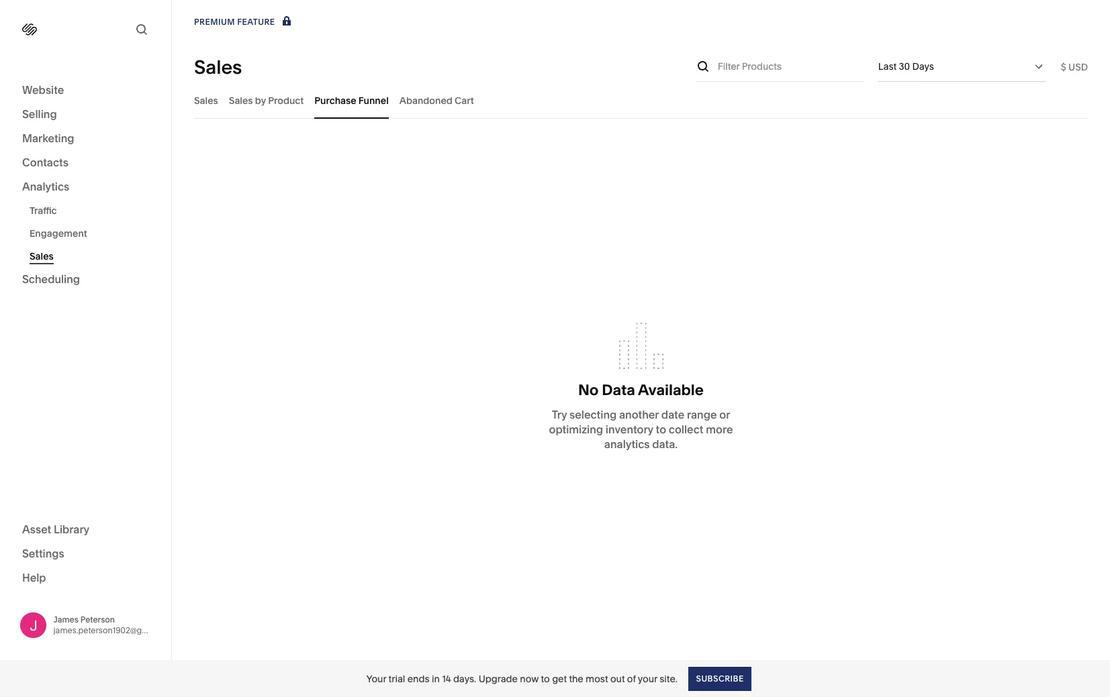 Task type: locate. For each thing, give the bounding box(es) containing it.
library
[[54, 523, 89, 536]]

get
[[552, 673, 567, 685]]

james
[[53, 615, 79, 625]]

website
[[22, 83, 64, 97]]

purchase funnel button
[[314, 82, 389, 119]]

your
[[638, 673, 657, 685]]

no data available
[[578, 381, 704, 399]]

last 30 days button
[[878, 52, 1046, 81]]

sales link
[[30, 245, 156, 268]]

premium feature
[[194, 17, 275, 27]]

tab list
[[194, 82, 1088, 119]]

0 vertical spatial to
[[656, 423, 666, 436]]

premium
[[194, 17, 235, 27]]

your trial ends in 14 days. upgrade now to get the most out of your site.
[[367, 673, 678, 685]]

data
[[602, 381, 635, 399]]

asset
[[22, 523, 51, 536]]

inventory
[[606, 423, 653, 436]]

purchase funnel
[[314, 94, 389, 106]]

your
[[367, 673, 386, 685]]

range
[[687, 408, 717, 421]]

1 vertical spatial to
[[541, 673, 550, 685]]

most
[[586, 673, 608, 685]]

Filter Products field
[[718, 59, 863, 74]]

usd
[[1069, 61, 1088, 73]]

marketing link
[[22, 131, 149, 147]]

by
[[255, 94, 266, 106]]

to up data.
[[656, 423, 666, 436]]

sales
[[194, 55, 242, 78], [194, 94, 218, 106], [229, 94, 253, 106], [30, 251, 54, 263]]

product
[[268, 94, 304, 106]]

30
[[899, 60, 910, 73]]

collect
[[669, 423, 703, 436]]

try selecting another date range or optimizing inventory to collect more analytics data.
[[549, 408, 733, 451]]

to
[[656, 423, 666, 436], [541, 673, 550, 685]]

asset library
[[22, 523, 89, 536]]

settings link
[[22, 546, 149, 562]]

upgrade
[[479, 673, 518, 685]]

to inside try selecting another date range or optimizing inventory to collect more analytics data.
[[656, 423, 666, 436]]

engagement
[[30, 228, 87, 240]]

to for now
[[541, 673, 550, 685]]

abandoned cart
[[399, 94, 474, 106]]

now
[[520, 673, 539, 685]]

ends
[[407, 673, 430, 685]]

1 horizontal spatial to
[[656, 423, 666, 436]]

sales inside button
[[229, 94, 253, 106]]

0 horizontal spatial to
[[541, 673, 550, 685]]

engagement link
[[30, 222, 156, 245]]

$
[[1061, 61, 1066, 73]]

optimizing
[[549, 423, 603, 436]]

james.peterson1902@gmail.com
[[53, 626, 177, 636]]

sales by product
[[229, 94, 304, 106]]

analytics
[[22, 180, 69, 193]]

traffic
[[30, 205, 57, 217]]

selling
[[22, 107, 57, 121]]

more
[[706, 423, 733, 436]]

to left get
[[541, 673, 550, 685]]

$ usd
[[1061, 61, 1088, 73]]



Task type: describe. For each thing, give the bounding box(es) containing it.
abandoned cart button
[[399, 82, 474, 119]]

selecting
[[570, 408, 617, 421]]

settings
[[22, 547, 64, 560]]

days.
[[453, 673, 476, 685]]

subscribe
[[696, 674, 744, 684]]

14
[[442, 673, 451, 685]]

james peterson james.peterson1902@gmail.com
[[53, 615, 177, 636]]

site.
[[660, 673, 678, 685]]

funnel
[[359, 94, 389, 106]]

selling link
[[22, 107, 149, 123]]

data.
[[652, 438, 678, 451]]

date
[[661, 408, 685, 421]]

analytics link
[[22, 179, 149, 195]]

last 30 days
[[878, 60, 934, 73]]

peterson
[[80, 615, 115, 625]]

no
[[578, 381, 599, 399]]

cart
[[455, 94, 474, 106]]

help
[[22, 571, 46, 585]]

days
[[912, 60, 934, 73]]

last
[[878, 60, 897, 73]]

scheduling
[[22, 273, 80, 286]]

traffic link
[[30, 199, 156, 222]]

purchase
[[314, 94, 356, 106]]

scheduling link
[[22, 272, 149, 288]]

premium feature button
[[194, 15, 294, 30]]

or
[[719, 408, 730, 421]]

the
[[569, 673, 583, 685]]

trial
[[389, 673, 405, 685]]

abandoned
[[399, 94, 453, 106]]

to for inventory
[[656, 423, 666, 436]]

try
[[552, 408, 567, 421]]

feature
[[237, 17, 275, 27]]

asset library link
[[22, 522, 149, 538]]

contacts
[[22, 156, 68, 169]]

subscribe button
[[688, 667, 751, 691]]

help link
[[22, 571, 46, 585]]

another
[[619, 408, 659, 421]]

analytics
[[604, 438, 650, 451]]

tab list containing sales
[[194, 82, 1088, 119]]

contacts link
[[22, 155, 149, 171]]

available
[[638, 381, 704, 399]]

website link
[[22, 83, 149, 99]]

sales button
[[194, 82, 218, 119]]

marketing
[[22, 132, 74, 145]]

of
[[627, 673, 636, 685]]

sales by product button
[[229, 82, 304, 119]]

out
[[610, 673, 625, 685]]

in
[[432, 673, 440, 685]]



Task type: vqa. For each thing, say whether or not it's contained in the screenshot.
the bottommost S
no



